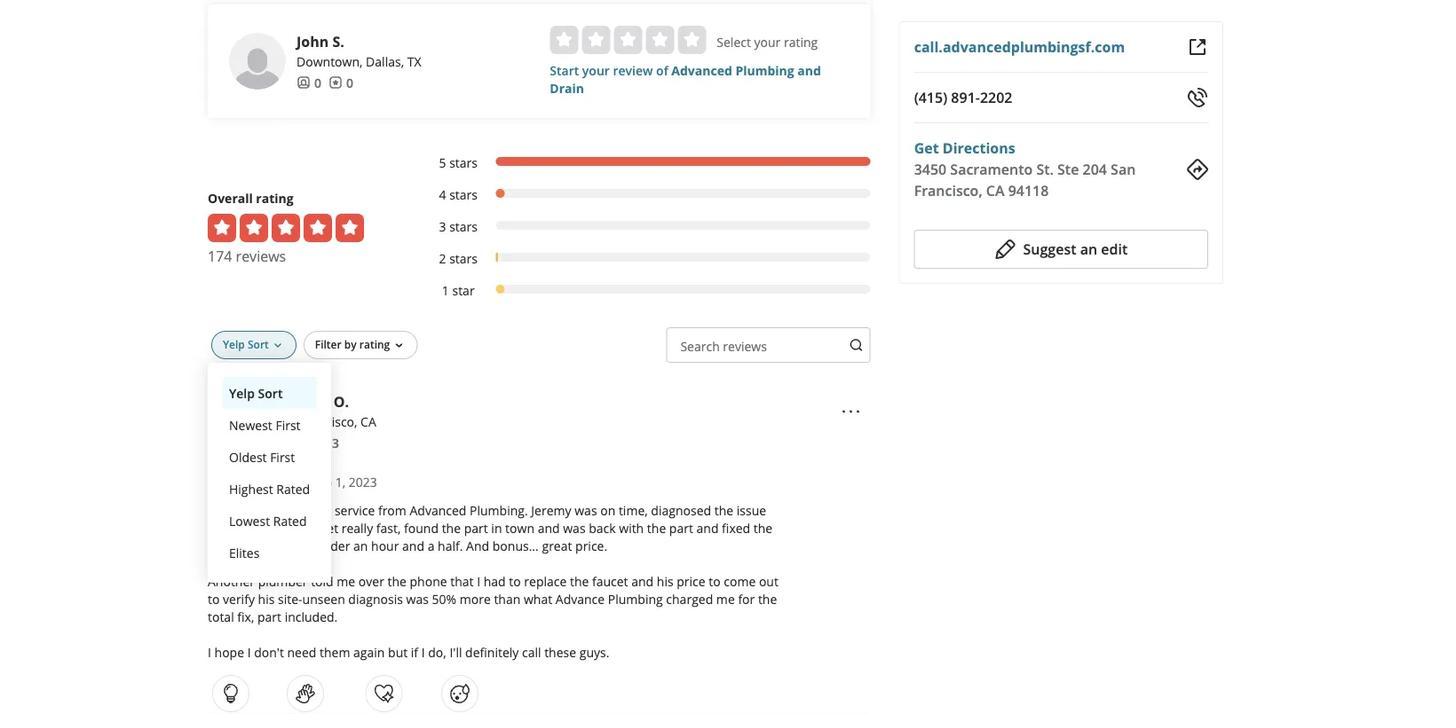 Task type: vqa. For each thing, say whether or not it's contained in the screenshot.
Filter by rating's 16 chevron down v2 icon
yes



Task type: describe. For each thing, give the bounding box(es) containing it.
i right hope
[[247, 644, 251, 661]]

dallas,
[[366, 53, 404, 70]]

24 external link v2 image
[[1187, 36, 1208, 58]]

filter
[[315, 337, 342, 352]]

service
[[335, 502, 375, 519]]

menu image
[[840, 401, 862, 423]]

kitchen
[[257, 520, 299, 537]]

select
[[717, 33, 751, 50]]

newest
[[229, 417, 272, 434]]

sort for yelp sort button
[[258, 385, 283, 402]]

patricia o. san francisco, ca
[[275, 392, 376, 430]]

reviews for 174 reviews
[[236, 247, 286, 266]]

really
[[208, 502, 242, 519]]

1 horizontal spatial with
[[284, 502, 309, 519]]

0 horizontal spatial in
[[301, 537, 312, 554]]

get directions link
[[914, 139, 1015, 158]]

stars for 2 stars
[[449, 250, 478, 267]]

time,
[[619, 502, 648, 519]]

call.advancedplumbingsf.com
[[914, 37, 1125, 56]]

16 chevron down v2 image
[[271, 339, 285, 353]]

filter reviews by 4 stars rating element
[[421, 185, 871, 203]]

back
[[589, 520, 616, 537]]

under
[[315, 537, 350, 554]]

0 horizontal spatial his
[[258, 591, 275, 608]]

the down time,
[[647, 520, 666, 537]]

newest first
[[229, 417, 301, 434]]

need
[[287, 644, 316, 661]]

suggest an edit
[[1023, 240, 1128, 259]]

unseen
[[302, 591, 345, 608]]

bonus...
[[493, 537, 539, 554]]

come
[[724, 573, 756, 590]]

yelp sort button
[[211, 331, 296, 359]]

lowest
[[229, 513, 270, 529]]

an inside button
[[1080, 240, 1097, 259]]

hour
[[371, 537, 399, 554]]

patricia o. link
[[275, 392, 349, 411]]

yelp sort for yelp sort button
[[229, 385, 283, 402]]

ca inside patricia o. san francisco, ca
[[361, 413, 376, 430]]

4 stars
[[439, 186, 478, 203]]

i right if in the bottom left of the page
[[422, 644, 425, 661]]

the up half.
[[442, 520, 461, 537]]

3
[[439, 218, 446, 235]]

told
[[311, 573, 334, 590]]

1 horizontal spatial in
[[491, 520, 502, 537]]

1 horizontal spatial part
[[464, 520, 488, 537]]

plumber
[[258, 573, 308, 590]]

faucet inside another plumber told me over the phone that i had to replace the faucet and his price to come out to verify his site-unseen diagnosis was 50% more than what advance plumbing charged me for the total fix, part included.
[[592, 573, 628, 590]]

faucet inside the really happy with the service from advanced plumbing. jeremy was on time, diagnosed the issue with my kitchen faucet really fast, found the part in town and was back with the part and fixed the problem. done, in under an hour and a half. and bonus... great price.
[[302, 520, 338, 537]]

0 vertical spatial was
[[575, 502, 597, 519]]

really
[[342, 520, 373, 537]]

get directions 3450 sacramento st. ste 204 san francisco, ca 94118
[[914, 139, 1136, 200]]

call
[[522, 644, 541, 661]]

definitely
[[465, 644, 519, 661]]

and
[[466, 537, 489, 554]]

2 horizontal spatial part
[[669, 520, 693, 537]]

lowest rated
[[229, 513, 307, 529]]

them
[[320, 644, 350, 661]]

0 horizontal spatial with
[[208, 520, 233, 537]]

fix,
[[237, 608, 254, 625]]

rated for lowest rated
[[273, 513, 307, 529]]

5 star rating image for sep 1, 2023
[[208, 473, 304, 491]]

john s. downtown, dallas, tx
[[297, 32, 421, 70]]

891-
[[951, 88, 980, 107]]

san inside 'get directions 3450 sacramento st. ste 204 san francisco, ca 94118'
[[1111, 160, 1136, 179]]

rating for select your rating
[[784, 33, 818, 50]]

rating element
[[550, 26, 706, 54]]

edit
[[1101, 240, 1128, 259]]

0 horizontal spatial rating
[[256, 189, 294, 206]]

rated for highest rated
[[276, 481, 310, 498]]

the up advance
[[570, 573, 589, 590]]

lowest rated button
[[222, 505, 317, 537]]

patricia
[[275, 392, 330, 411]]

4
[[439, 186, 446, 203]]

(415) 891-2202
[[914, 88, 1013, 107]]

2202
[[980, 88, 1013, 107]]

of
[[656, 62, 668, 78]]

yelp sort for yelp sort popup button
[[223, 337, 269, 352]]

and left fixed
[[697, 520, 719, 537]]

1 horizontal spatial me
[[716, 591, 735, 608]]

suggest
[[1023, 240, 1077, 259]]

really happy with the service from advanced plumbing. jeremy was on time, diagnosed the issue with my kitchen faucet really fast, found the part in town and was back with the part and fixed the problem. done, in under an hour and a half. and bonus... great price.
[[208, 502, 773, 554]]

overall rating
[[208, 189, 294, 206]]

filter by rating
[[315, 337, 390, 352]]

reviews element
[[328, 74, 353, 91]]

that
[[450, 573, 474, 590]]

over
[[359, 573, 384, 590]]

and left a
[[402, 537, 424, 554]]

get
[[914, 139, 939, 158]]

1
[[442, 282, 449, 299]]

your for select
[[754, 33, 781, 50]]

francisco, inside patricia o. san francisco, ca
[[300, 413, 357, 430]]

diagnosed
[[651, 502, 711, 519]]

select your rating
[[717, 33, 818, 50]]

24 phone v2 image
[[1187, 87, 1208, 108]]

charged
[[666, 591, 713, 608]]

0 for 'friends' element on the top of page
[[314, 74, 321, 91]]

sacramento
[[950, 160, 1033, 179]]

and inside advanced plumbing and drain
[[798, 62, 821, 78]]

your for start
[[582, 62, 610, 78]]

plumbing inside another plumber told me over the phone that i had to replace the faucet and his price to come out to verify his site-unseen diagnosis was 50% more than what advance plumbing charged me for the total fix, part included.
[[608, 591, 663, 608]]

san inside patricia o. san francisco, ca
[[275, 413, 297, 430]]

174
[[208, 247, 232, 266]]

call.advancedplumbingsf.com link
[[914, 37, 1125, 56]]

yelp sort button
[[222, 377, 317, 409]]

5 stars
[[439, 154, 478, 171]]

yelp for yelp sort button
[[229, 385, 255, 402]]

highest
[[229, 481, 273, 498]]

0 horizontal spatial to
[[208, 591, 220, 608]]

3 stars
[[439, 218, 478, 235]]

0 horizontal spatial 0
[[293, 434, 300, 451]]

204
[[1083, 160, 1107, 179]]

the right over
[[388, 573, 407, 590]]

filter reviews by 2 stars rating element
[[421, 249, 871, 267]]

13
[[325, 434, 339, 451]]

john s. link
[[297, 32, 344, 51]]

highest rated
[[229, 481, 310, 498]]

issue
[[737, 502, 766, 519]]

24 pencil v2 image
[[995, 239, 1016, 260]]

my
[[236, 520, 254, 537]]

filter reviews by 5 stars rating element
[[421, 153, 871, 171]]

suggest an edit button
[[914, 230, 1208, 269]]

a
[[428, 537, 435, 554]]

downtown,
[[297, 53, 363, 70]]



Task type: locate. For each thing, give the bounding box(es) containing it.
sep
[[311, 474, 332, 490]]

advance
[[556, 591, 605, 608]]

rating for filter by rating
[[359, 337, 390, 352]]

1 vertical spatial francisco,
[[300, 413, 357, 430]]

rating right overall
[[256, 189, 294, 206]]

problem.
[[208, 537, 261, 554]]

stars right '2'
[[449, 250, 478, 267]]

0 vertical spatial his
[[657, 573, 674, 590]]

advanced right of
[[672, 62, 732, 78]]

None radio
[[550, 26, 578, 54], [582, 26, 610, 54], [614, 26, 642, 54], [646, 26, 674, 54], [550, 26, 578, 54], [582, 26, 610, 54], [614, 26, 642, 54], [646, 26, 674, 54]]

if
[[411, 644, 418, 661]]

to up total
[[208, 591, 220, 608]]

16 friends v2 image
[[297, 76, 311, 90]]

elites button
[[222, 537, 317, 569]]

his left price
[[657, 573, 674, 590]]

fast,
[[376, 520, 401, 537]]

fixed
[[722, 520, 750, 537]]

reviews right 174
[[236, 247, 286, 266]]

with down really
[[208, 520, 233, 537]]

0 right 16 friends v2 icon in the left of the page
[[314, 74, 321, 91]]

another plumber told me over the phone that i had to replace the faucet and his price to come out to verify his site-unseen diagnosis was 50% more than what advance plumbing charged me for the total fix, part included.
[[208, 573, 779, 625]]

1 vertical spatial faucet
[[592, 573, 628, 590]]

me right told
[[337, 573, 355, 590]]

san right 204
[[1111, 160, 1136, 179]]

1 horizontal spatial ca
[[986, 181, 1005, 200]]

0 vertical spatial in
[[491, 520, 502, 537]]

0 vertical spatial rating
[[784, 33, 818, 50]]

but
[[388, 644, 408, 661]]

first inside button
[[270, 449, 295, 466]]

1 vertical spatial rating
[[256, 189, 294, 206]]

0 horizontal spatial francisco,
[[300, 413, 357, 430]]

was inside another plumber told me over the phone that i had to replace the faucet and his price to come out to verify his site-unseen diagnosis was 50% more than what advance plumbing charged me for the total fix, part included.
[[406, 591, 429, 608]]

1 vertical spatial in
[[301, 537, 312, 554]]

0 horizontal spatial part
[[257, 608, 281, 625]]

94118
[[1008, 181, 1049, 200]]

first up highest rated
[[270, 449, 295, 466]]

reviews right search
[[723, 338, 767, 355]]

more
[[460, 591, 491, 608]]

1 star
[[442, 282, 475, 299]]

0 vertical spatial advanced
[[672, 62, 732, 78]]

ca up 2023
[[361, 413, 376, 430]]

hope
[[214, 644, 244, 661]]

part up and
[[464, 520, 488, 537]]

1 horizontal spatial an
[[1080, 240, 1097, 259]]

stars right 5
[[449, 154, 478, 171]]

stars for 4 stars
[[449, 186, 478, 203]]

his
[[657, 573, 674, 590], [258, 591, 275, 608]]

first for oldest first
[[270, 449, 295, 466]]

phone
[[410, 573, 447, 590]]

16 chevron down v2 image
[[392, 339, 406, 353]]

0 vertical spatial your
[[754, 33, 781, 50]]

sort
[[248, 337, 269, 352], [258, 385, 283, 402]]

an inside the really happy with the service from advanced plumbing. jeremy was on time, diagnosed the issue with my kitchen faucet really fast, found the part in town and was back with the part and fixed the problem. done, in under an hour and a half. and bonus... great price.
[[353, 537, 368, 554]]

0 vertical spatial first
[[276, 417, 301, 434]]

0 vertical spatial faucet
[[302, 520, 338, 537]]

2 vertical spatial was
[[406, 591, 429, 608]]

i hope i don't need them again but if i do, i'll definitely call these guys.
[[208, 644, 609, 661]]

the down out
[[758, 591, 777, 608]]

faucet up under
[[302, 520, 338, 537]]

yelp sort
[[223, 337, 269, 352], [229, 385, 283, 402]]

1 horizontal spatial advanced
[[672, 62, 732, 78]]

1 horizontal spatial rating
[[359, 337, 390, 352]]

first
[[276, 417, 301, 434], [270, 449, 295, 466]]

filter reviews by 1 star rating element
[[421, 281, 871, 299]]

what
[[524, 591, 552, 608]]

ste
[[1057, 160, 1079, 179]]

1 stars from the top
[[449, 154, 478, 171]]

happy
[[245, 502, 281, 519]]

the down issue
[[754, 520, 773, 537]]

1 horizontal spatial 0
[[314, 74, 321, 91]]

from
[[378, 502, 406, 519]]

search
[[680, 338, 720, 355]]

and left price
[[631, 573, 654, 590]]

francisco,
[[914, 181, 983, 200], [300, 413, 357, 430]]

san down patricia
[[275, 413, 297, 430]]

i inside another plumber told me over the phone that i had to replace the faucet and his price to come out to verify his site-unseen diagnosis was 50% more than what advance plumbing charged me for the total fix, part included.
[[477, 573, 480, 590]]

2023
[[349, 474, 377, 490]]

1 horizontal spatial his
[[657, 573, 674, 590]]

san
[[1111, 160, 1136, 179], [275, 413, 297, 430]]

oldest first button
[[222, 441, 317, 473]]

0 vertical spatial plumbing
[[736, 62, 794, 78]]

ca down sacramento
[[986, 181, 1005, 200]]

i
[[477, 573, 480, 590], [208, 644, 211, 661], [247, 644, 251, 661], [422, 644, 425, 661]]

jeremy
[[531, 502, 571, 519]]

search image
[[849, 338, 864, 353]]

rated inside button
[[276, 481, 310, 498]]

town
[[505, 520, 534, 537]]

rating
[[784, 33, 818, 50], [256, 189, 294, 206], [359, 337, 390, 352]]

plumbing left charged
[[608, 591, 663, 608]]

sort up newest first 'button'
[[258, 385, 283, 402]]

part down diagnosed
[[669, 520, 693, 537]]

1 vertical spatial yelp
[[229, 385, 255, 402]]

1 horizontal spatial your
[[754, 33, 781, 50]]

photo of john s. image
[[229, 33, 286, 90]]

0 vertical spatial ca
[[986, 181, 1005, 200]]

50%
[[432, 591, 456, 608]]

yelp inside popup button
[[223, 337, 245, 352]]

plumbing inside advanced plumbing and drain
[[736, 62, 794, 78]]

1 horizontal spatial francisco,
[[914, 181, 983, 200]]

photo of patricia o. image
[[208, 393, 265, 450]]

part right the fix,
[[257, 608, 281, 625]]

in down plumbing. on the bottom of page
[[491, 520, 502, 537]]

your right select
[[754, 33, 781, 50]]

0 horizontal spatial ca
[[361, 413, 376, 430]]

rating left 16 chevron down v2 icon
[[359, 337, 390, 352]]

0 horizontal spatial faucet
[[302, 520, 338, 537]]

yelp up newest
[[229, 385, 255, 402]]

oldest
[[229, 449, 267, 466]]

faucet up advance
[[592, 573, 628, 590]]

5 star rating image
[[208, 214, 364, 242], [208, 473, 304, 491]]

the up fixed
[[714, 502, 733, 519]]

1 vertical spatial sort
[[258, 385, 283, 402]]

1 vertical spatial an
[[353, 537, 368, 554]]

yelp for yelp sort popup button
[[223, 337, 245, 352]]

an down really
[[353, 537, 368, 554]]

and down select your rating
[[798, 62, 821, 78]]

me left 'for'
[[716, 591, 735, 608]]

price.
[[575, 537, 607, 554]]

0 right 16 review v2 icon
[[346, 74, 353, 91]]

stars
[[449, 154, 478, 171], [449, 186, 478, 203], [449, 218, 478, 235], [449, 250, 478, 267]]

out
[[759, 573, 779, 590]]

these
[[544, 644, 576, 661]]

than
[[494, 591, 521, 608]]

stars for 3 stars
[[449, 218, 478, 235]]

was up the price.
[[563, 520, 586, 537]]

price
[[677, 573, 705, 590]]

2 horizontal spatial to
[[709, 573, 721, 590]]

1 vertical spatial reviews
[[723, 338, 767, 355]]

1 vertical spatial your
[[582, 62, 610, 78]]

his left site-
[[258, 591, 275, 608]]

the
[[312, 502, 331, 519], [714, 502, 733, 519], [442, 520, 461, 537], [647, 520, 666, 537], [754, 520, 773, 537], [388, 573, 407, 590], [570, 573, 589, 590], [758, 591, 777, 608]]

and inside another plumber told me over the phone that i had to replace the faucet and his price to come out to verify his site-unseen diagnosis was 50% more than what advance plumbing charged me for the total fix, part included.
[[631, 573, 654, 590]]

another
[[208, 573, 255, 590]]

to right price
[[709, 573, 721, 590]]

1 vertical spatial ca
[[361, 413, 376, 430]]

with
[[284, 502, 309, 519], [208, 520, 233, 537], [619, 520, 644, 537]]

3 stars from the top
[[449, 218, 478, 235]]

1 vertical spatial first
[[270, 449, 295, 466]]

2 vertical spatial rating
[[359, 337, 390, 352]]

john
[[297, 32, 329, 51]]

0 vertical spatial rated
[[276, 481, 310, 498]]

star
[[452, 282, 475, 299]]

sort left 16 chevron down v2 image
[[248, 337, 269, 352]]

None radio
[[678, 26, 706, 54]]

i left hope
[[208, 644, 211, 661]]

0 horizontal spatial your
[[582, 62, 610, 78]]

stars for 5 stars
[[449, 154, 478, 171]]

0 vertical spatial yelp sort
[[223, 337, 269, 352]]

first down patricia
[[276, 417, 301, 434]]

2 horizontal spatial with
[[619, 520, 644, 537]]

yelp left 16 chevron down v2 image
[[223, 337, 245, 352]]

filter reviews by 3 stars rating element
[[421, 217, 871, 235]]

an left edit
[[1080, 240, 1097, 259]]

yelp sort up newest
[[229, 385, 283, 402]]

1 horizontal spatial reviews
[[723, 338, 767, 355]]

0 horizontal spatial reviews
[[236, 247, 286, 266]]

1 5 star rating image from the top
[[208, 214, 364, 242]]

1 vertical spatial 5 star rating image
[[208, 473, 304, 491]]

0 vertical spatial francisco,
[[914, 181, 983, 200]]

highest rated button
[[222, 473, 317, 505]]

2 horizontal spatial rating
[[784, 33, 818, 50]]

newest first button
[[222, 409, 317, 441]]

0 inside reviews element
[[346, 74, 353, 91]]

0 vertical spatial san
[[1111, 160, 1136, 179]]

0 vertical spatial reviews
[[236, 247, 286, 266]]

your right start
[[582, 62, 610, 78]]

0 horizontal spatial advanced
[[410, 502, 466, 519]]

with up kitchen
[[284, 502, 309, 519]]

174 reviews
[[208, 247, 286, 266]]

site-
[[278, 591, 302, 608]]

1 vertical spatial was
[[563, 520, 586, 537]]

guys.
[[580, 644, 609, 661]]

total
[[208, 608, 234, 625]]

on
[[600, 502, 616, 519]]

francisco, up 13
[[300, 413, 357, 430]]

stars right 4
[[449, 186, 478, 203]]

and down jeremy
[[538, 520, 560, 537]]

2 5 star rating image from the top
[[208, 473, 304, 491]]

to up than
[[509, 573, 521, 590]]

was down the phone
[[406, 591, 429, 608]]

your
[[754, 33, 781, 50], [582, 62, 610, 78]]

0 vertical spatial yelp
[[223, 337, 245, 352]]

i left had
[[477, 573, 480, 590]]

reviews for search reviews
[[723, 338, 767, 355]]

0 for reviews element
[[346, 74, 353, 91]]

1 vertical spatial rated
[[273, 513, 307, 529]]

5 star rating image down oldest first
[[208, 473, 304, 491]]

rating right select
[[784, 33, 818, 50]]

in right done,
[[301, 537, 312, 554]]

0 vertical spatial 5 star rating image
[[208, 214, 364, 242]]

yelp sort inside button
[[229, 385, 283, 402]]

advanced up found
[[410, 502, 466, 519]]

yelp sort inside popup button
[[223, 337, 269, 352]]

16 review v2 image
[[328, 76, 343, 90]]

overall
[[208, 189, 253, 206]]

1 vertical spatial plumbing
[[608, 591, 663, 608]]

0 inside 'friends' element
[[314, 74, 321, 91]]

was left on
[[575, 502, 597, 519]]

start your review of
[[550, 62, 672, 78]]

stars right 3 at the left top of page
[[449, 218, 478, 235]]

part inside another plumber told me over the phone that i had to replace the faucet and his price to come out to verify his site-unseen diagnosis was 50% more than what advance plumbing charged me for the total fix, part included.
[[257, 608, 281, 625]]

tx
[[407, 53, 421, 70]]

1,
[[335, 474, 346, 490]]

5 star rating image down the overall rating
[[208, 214, 364, 242]]

0 vertical spatial me
[[337, 573, 355, 590]]

rated left sep on the left of the page
[[276, 481, 310, 498]]

yelp inside button
[[229, 385, 255, 402]]

1 horizontal spatial san
[[1111, 160, 1136, 179]]

1 vertical spatial me
[[716, 591, 735, 608]]

in
[[491, 520, 502, 537], [301, 537, 312, 554]]

rated
[[276, 481, 310, 498], [273, 513, 307, 529]]

directions
[[943, 139, 1015, 158]]

0 horizontal spatial me
[[337, 573, 355, 590]]

2 horizontal spatial 0
[[346, 74, 353, 91]]

rated up done,
[[273, 513, 307, 529]]

2 stars from the top
[[449, 186, 478, 203]]

24 directions v2 image
[[1187, 159, 1208, 180]]

2
[[439, 250, 446, 267]]

faucet
[[302, 520, 338, 537], [592, 573, 628, 590]]

0 left 13
[[293, 434, 300, 451]]

1 vertical spatial advanced
[[410, 502, 466, 519]]

rated inside button
[[273, 513, 307, 529]]

friends element
[[297, 74, 321, 91]]

i'll
[[450, 644, 462, 661]]

first for newest first
[[276, 417, 301, 434]]

with down time,
[[619, 520, 644, 537]]

0 horizontal spatial san
[[275, 413, 297, 430]]

5 star rating image for 174 reviews
[[208, 214, 364, 242]]

1 horizontal spatial plumbing
[[736, 62, 794, 78]]

plumbing down select your rating
[[736, 62, 794, 78]]

francisco, down 3450 at the right of page
[[914, 181, 983, 200]]

sort inside yelp sort button
[[258, 385, 283, 402]]

0 vertical spatial an
[[1080, 240, 1097, 259]]

1 vertical spatial san
[[275, 413, 297, 430]]

review
[[613, 62, 653, 78]]

4 stars from the top
[[449, 250, 478, 267]]

plumbing.
[[470, 502, 528, 519]]

advanced inside the really happy with the service from advanced plumbing. jeremy was on time, diagnosed the issue with my kitchen faucet really fast, found the part in town and was back with the part and fixed the problem. done, in under an hour and a half. and bonus... great price.
[[410, 502, 466, 519]]

start
[[550, 62, 579, 78]]

don't
[[254, 644, 284, 661]]

half.
[[438, 537, 463, 554]]

me
[[337, 573, 355, 590], [716, 591, 735, 608]]

1 horizontal spatial faucet
[[592, 573, 628, 590]]

5
[[439, 154, 446, 171]]

(no rating) image
[[550, 26, 706, 54]]

verify
[[223, 591, 255, 608]]

advanced plumbing and drain
[[550, 62, 821, 96]]

1 horizontal spatial to
[[509, 573, 521, 590]]

by
[[344, 337, 357, 352]]

0 horizontal spatial plumbing
[[608, 591, 663, 608]]

the down sep on the left of the page
[[312, 502, 331, 519]]

0 horizontal spatial an
[[353, 537, 368, 554]]

1 vertical spatial his
[[258, 591, 275, 608]]

0 vertical spatial sort
[[248, 337, 269, 352]]

yelp sort left 16 chevron down v2 image
[[223, 337, 269, 352]]

sort inside yelp sort popup button
[[248, 337, 269, 352]]

francisco, inside 'get directions 3450 sacramento st. ste 204 san francisco, ca 94118'
[[914, 181, 983, 200]]

1 vertical spatial yelp sort
[[229, 385, 283, 402]]

advanced inside advanced plumbing and drain
[[672, 62, 732, 78]]

first inside 'button'
[[276, 417, 301, 434]]

ca inside 'get directions 3450 sacramento st. ste 204 san francisco, ca 94118'
[[986, 181, 1005, 200]]

rating inside 'filter by rating' dropdown button
[[359, 337, 390, 352]]

  text field
[[666, 327, 871, 363]]

sort for yelp sort popup button
[[248, 337, 269, 352]]



